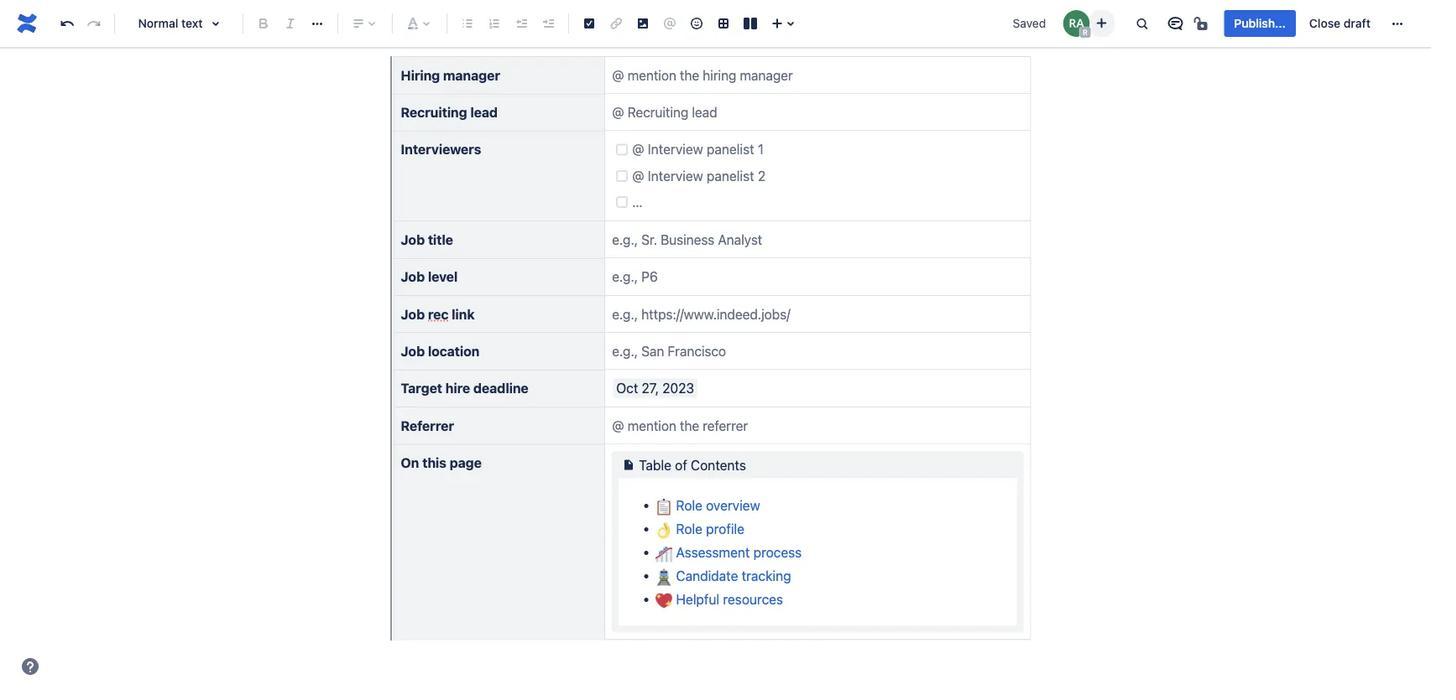 Task type: locate. For each thing, give the bounding box(es) containing it.
redo ⌘⇧z image
[[84, 13, 104, 34]]

page
[[450, 455, 482, 471]]

comment icon image
[[1165, 13, 1186, 34]]

hiring
[[401, 67, 440, 83]]

more image
[[1388, 13, 1408, 34]]

helpful resources link
[[656, 592, 783, 610]]

rec
[[428, 306, 449, 322]]

normal text
[[138, 16, 203, 30]]

:tram: image
[[656, 569, 673, 586]]

normal text button
[[122, 5, 236, 42]]

help image
[[20, 657, 40, 677]]

lead
[[470, 104, 498, 120]]

publish... button
[[1224, 10, 1296, 37]]

close
[[1309, 16, 1341, 30]]

:sparkling_heart: image
[[656, 593, 673, 610], [656, 593, 673, 610]]

assessment
[[676, 545, 750, 561]]

more formatting image
[[307, 13, 327, 34]]

1 vertical spatial role
[[676, 521, 703, 537]]

hiring manager
[[401, 67, 500, 83]]

mention image
[[660, 13, 680, 34]]

close draft button
[[1299, 10, 1381, 37]]

role right :ok_hand: icon
[[676, 521, 703, 537]]

close draft
[[1309, 16, 1371, 30]]

4 job from the top
[[401, 344, 425, 359]]

on
[[401, 455, 419, 471]]

recruiting
[[401, 104, 467, 120]]

candidate tracking link
[[656, 568, 791, 586]]

recruiting lead
[[401, 104, 498, 120]]

job left title
[[401, 232, 425, 248]]

:clipboard: image
[[656, 499, 673, 516]]

link image
[[606, 13, 626, 34]]

job
[[401, 232, 425, 248], [401, 269, 425, 285], [401, 306, 425, 322], [401, 344, 425, 359]]

2 role from the top
[[676, 521, 703, 537]]

layouts image
[[740, 13, 761, 34]]

2 job from the top
[[401, 269, 425, 285]]

hire
[[445, 381, 470, 397]]

this
[[422, 455, 446, 471]]

table image
[[713, 13, 734, 34]]

link
[[452, 306, 475, 322]]

job for job title
[[401, 232, 425, 248]]

normal
[[138, 16, 178, 30]]

target
[[401, 381, 442, 397]]

role profile link
[[656, 521, 745, 539]]

job left rec at the left of page
[[401, 306, 425, 322]]

0 vertical spatial role
[[676, 498, 703, 514]]

1 role from the top
[[676, 498, 703, 514]]

overview
[[706, 498, 760, 514]]

manager
[[443, 67, 500, 83]]

:tram: image
[[656, 569, 673, 586]]

:roller_coaster: image
[[656, 546, 673, 563], [656, 546, 673, 563]]

outdent ⇧tab image
[[511, 13, 531, 34]]

job rec link
[[401, 306, 475, 322]]

3 job from the top
[[401, 306, 425, 322]]

role right :clipboard: icon
[[676, 498, 703, 514]]

confluence image
[[13, 10, 40, 37], [13, 10, 40, 37]]

job left level
[[401, 269, 425, 285]]

role
[[676, 498, 703, 514], [676, 521, 703, 537]]

job for job level
[[401, 269, 425, 285]]

1 job from the top
[[401, 232, 425, 248]]

job up the target at the left
[[401, 344, 425, 359]]

process
[[753, 545, 802, 561]]

ruby anderson image
[[1063, 10, 1090, 37]]

oct
[[616, 381, 638, 397]]



Task type: describe. For each thing, give the bounding box(es) containing it.
emoji image
[[687, 13, 707, 34]]

table of contents
[[639, 457, 746, 473]]

italic ⌘i image
[[280, 13, 301, 34]]

location
[[428, 344, 480, 359]]

27,
[[642, 381, 659, 397]]

indent tab image
[[538, 13, 558, 34]]

job for job location
[[401, 344, 425, 359]]

find and replace image
[[1132, 13, 1152, 34]]

text
[[181, 16, 203, 30]]

job for job rec link
[[401, 306, 425, 322]]

job level
[[401, 269, 458, 285]]

publish...
[[1234, 16, 1286, 30]]

action item image
[[579, 13, 599, 34]]

role overview
[[673, 498, 760, 514]]

referrer
[[401, 418, 454, 434]]

undo ⌘z image
[[57, 13, 77, 34]]

job title
[[401, 232, 453, 248]]

numbered list ⌘⇧7 image
[[484, 13, 504, 34]]

candidate
[[676, 568, 738, 584]]

:clipboard: image
[[656, 499, 673, 516]]

add image, video, or file image
[[633, 13, 653, 34]]

resources
[[723, 592, 783, 608]]

:ok_hand: image
[[656, 522, 673, 539]]

table
[[639, 457, 672, 473]]

oct 27, 2023
[[616, 381, 694, 397]]

helpful
[[676, 592, 720, 608]]

contents
[[691, 457, 746, 473]]

draft
[[1344, 16, 1371, 30]]

tracking
[[742, 568, 791, 584]]

deadline
[[473, 381, 529, 397]]

interviewers
[[401, 142, 481, 158]]

candidate tracking
[[673, 568, 791, 584]]

role profile
[[673, 521, 745, 537]]

target hire deadline
[[401, 381, 529, 397]]

helpful resources
[[673, 592, 783, 608]]

:ok_hand: image
[[656, 522, 673, 539]]

role for role profile
[[676, 521, 703, 537]]

bullet list ⌘⇧8 image
[[457, 13, 478, 34]]

assessment process
[[673, 545, 802, 561]]

bold ⌘b image
[[254, 13, 274, 34]]

level
[[428, 269, 458, 285]]

role for role overview
[[676, 498, 703, 514]]

saved
[[1013, 16, 1046, 30]]

table of contents image
[[619, 455, 639, 476]]

job location
[[401, 344, 480, 359]]

2023
[[662, 381, 694, 397]]

invite to edit image
[[1092, 13, 1112, 33]]

profile
[[706, 521, 745, 537]]

assessment process link
[[656, 545, 802, 563]]

on this page
[[401, 455, 482, 471]]

no restrictions image
[[1192, 13, 1212, 34]]

title
[[428, 232, 453, 248]]

role overview link
[[656, 498, 760, 516]]

of
[[675, 457, 687, 473]]



Task type: vqa. For each thing, say whether or not it's contained in the screenshot.
'Job'
yes



